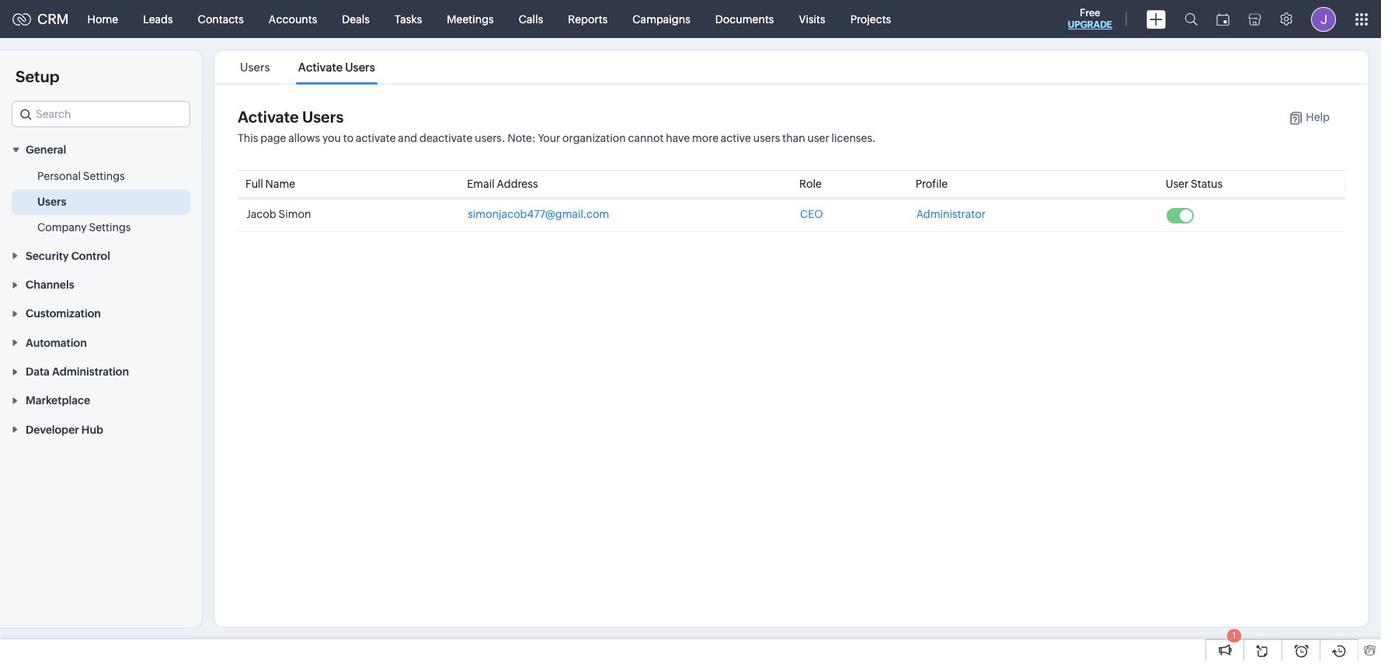 Task type: describe. For each thing, give the bounding box(es) containing it.
visits
[[799, 13, 825, 25]]

full name
[[245, 178, 295, 190]]

active
[[721, 132, 751, 144]]

to
[[343, 132, 354, 144]]

allows
[[288, 132, 320, 144]]

deals link
[[330, 0, 382, 38]]

users.
[[475, 132, 505, 144]]

campaigns
[[633, 13, 690, 25]]

general
[[26, 144, 66, 156]]

you
[[322, 132, 341, 144]]

organization
[[562, 132, 626, 144]]

simonjacob477@gmail.com
[[468, 208, 609, 221]]

channels
[[26, 279, 74, 291]]

simon
[[279, 208, 311, 221]]

than
[[782, 132, 805, 144]]

note:
[[508, 132, 536, 144]]

calendar image
[[1216, 13, 1230, 25]]

marketplace
[[26, 395, 90, 407]]

data administration
[[26, 366, 129, 378]]

personal settings
[[37, 170, 125, 183]]

name
[[265, 178, 295, 190]]

users up you
[[302, 108, 344, 126]]

developer hub button
[[0, 415, 202, 444]]

marketplace button
[[0, 386, 202, 415]]

accounts link
[[256, 0, 330, 38]]

cannot
[[628, 132, 664, 144]]

leads link
[[131, 0, 185, 38]]

activate
[[356, 132, 396, 144]]

0 horizontal spatial users link
[[37, 194, 66, 210]]

contacts link
[[185, 0, 256, 38]]

users inside general region
[[37, 196, 66, 208]]

jacob simon
[[246, 208, 311, 221]]

tasks
[[395, 13, 422, 25]]

users down deals
[[345, 61, 375, 74]]

this
[[238, 132, 258, 144]]

settings for personal settings
[[83, 170, 125, 183]]

calls
[[519, 13, 543, 25]]

free
[[1080, 7, 1100, 19]]

this page allows you to activate and deactivate users. note: your organization cannot have more active users than user licenses.
[[238, 132, 876, 144]]

crm link
[[12, 11, 69, 27]]

customization button
[[0, 299, 202, 328]]

0 vertical spatial users link
[[238, 61, 272, 74]]

general button
[[0, 135, 202, 164]]

licenses.
[[832, 132, 876, 144]]

profile image
[[1311, 7, 1336, 31]]

address
[[497, 178, 538, 190]]

your
[[538, 132, 560, 144]]

contacts
[[198, 13, 244, 25]]

search image
[[1185, 12, 1198, 26]]

customization
[[26, 308, 101, 320]]

security control
[[26, 250, 110, 262]]

projects
[[850, 13, 891, 25]]

profile element
[[1302, 0, 1345, 38]]

hub
[[81, 424, 103, 436]]

deals
[[342, 13, 370, 25]]

free upgrade
[[1068, 7, 1112, 30]]

ceo link
[[800, 208, 823, 221]]

upgrade
[[1068, 19, 1112, 30]]

home
[[87, 13, 118, 25]]

and
[[398, 132, 417, 144]]

personal settings link
[[37, 169, 125, 184]]

ceo
[[800, 208, 823, 221]]

security control button
[[0, 241, 202, 270]]

1 vertical spatial activate
[[238, 108, 299, 126]]



Task type: vqa. For each thing, say whether or not it's contained in the screenshot.
the (Ctrl+Space)
no



Task type: locate. For each thing, give the bounding box(es) containing it.
search element
[[1175, 0, 1207, 38]]

developer hub
[[26, 424, 103, 436]]

user status
[[1166, 178, 1223, 190]]

meetings link
[[434, 0, 506, 38]]

activate up page
[[238, 108, 299, 126]]

users
[[240, 61, 270, 74], [345, 61, 375, 74], [302, 108, 344, 126], [37, 196, 66, 208]]

create menu element
[[1137, 0, 1175, 38]]

channels button
[[0, 270, 202, 299]]

email
[[467, 178, 495, 190]]

administrator
[[916, 208, 986, 221]]

0 vertical spatial activate
[[298, 61, 343, 74]]

reports link
[[556, 0, 620, 38]]

None field
[[12, 101, 190, 127]]

jacob
[[246, 208, 276, 221]]

administration
[[52, 366, 129, 378]]

security
[[26, 250, 69, 262]]

settings
[[83, 170, 125, 183], [89, 222, 131, 234]]

page
[[260, 132, 286, 144]]

personal
[[37, 170, 81, 183]]

leads
[[143, 13, 173, 25]]

simonjacob477@gmail.com link
[[468, 208, 609, 221]]

visits link
[[786, 0, 838, 38]]

have
[[666, 132, 690, 144]]

help
[[1306, 111, 1330, 124]]

users
[[753, 132, 780, 144]]

1 vertical spatial settings
[[89, 222, 131, 234]]

users link down contacts
[[238, 61, 272, 74]]

projects link
[[838, 0, 904, 38]]

0 vertical spatial activate users
[[298, 61, 375, 74]]

users link
[[238, 61, 272, 74], [37, 194, 66, 210]]

company
[[37, 222, 87, 234]]

profile
[[916, 178, 948, 190]]

create menu image
[[1147, 10, 1166, 28]]

general region
[[0, 164, 202, 241]]

1
[[1233, 632, 1236, 641]]

list
[[226, 50, 389, 84]]

activate inside list
[[298, 61, 343, 74]]

developer
[[26, 424, 79, 436]]

deactivate
[[420, 132, 473, 144]]

settings for company settings
[[89, 222, 131, 234]]

meetings
[[447, 13, 494, 25]]

more
[[692, 132, 719, 144]]

automation
[[26, 337, 87, 349]]

activate down accounts
[[298, 61, 343, 74]]

calls link
[[506, 0, 556, 38]]

status
[[1191, 178, 1223, 190]]

accounts
[[269, 13, 317, 25]]

company settings
[[37, 222, 131, 234]]

0 vertical spatial settings
[[83, 170, 125, 183]]

data administration button
[[0, 357, 202, 386]]

activate
[[298, 61, 343, 74], [238, 108, 299, 126]]

full
[[245, 178, 263, 190]]

1 vertical spatial activate users
[[238, 108, 344, 126]]

user
[[807, 132, 829, 144]]

activate users
[[298, 61, 375, 74], [238, 108, 344, 126]]

users link down the personal
[[37, 194, 66, 210]]

help link
[[1273, 111, 1330, 125]]

user
[[1166, 178, 1189, 190]]

list containing users
[[226, 50, 389, 84]]

home link
[[75, 0, 131, 38]]

1 horizontal spatial users link
[[238, 61, 272, 74]]

reports
[[568, 13, 608, 25]]

Search text field
[[12, 102, 190, 127]]

tasks link
[[382, 0, 434, 38]]

activate users up the allows
[[238, 108, 344, 126]]

settings up 'security control' dropdown button
[[89, 222, 131, 234]]

activate users link
[[296, 61, 377, 74]]

users down the personal
[[37, 196, 66, 208]]

setup
[[16, 68, 59, 85]]

crm
[[37, 11, 69, 27]]

settings down general dropdown button
[[83, 170, 125, 183]]

documents link
[[703, 0, 786, 38]]

role
[[799, 178, 822, 190]]

activate users down deals link
[[298, 61, 375, 74]]

activate users inside list
[[298, 61, 375, 74]]

1 vertical spatial users link
[[37, 194, 66, 210]]

data
[[26, 366, 50, 378]]

email address
[[467, 178, 538, 190]]

logo image
[[12, 13, 31, 25]]

control
[[71, 250, 110, 262]]

campaigns link
[[620, 0, 703, 38]]

documents
[[715, 13, 774, 25]]

users down contacts
[[240, 61, 270, 74]]

automation button
[[0, 328, 202, 357]]

company settings link
[[37, 220, 131, 236]]

administrator link
[[916, 208, 986, 221]]



